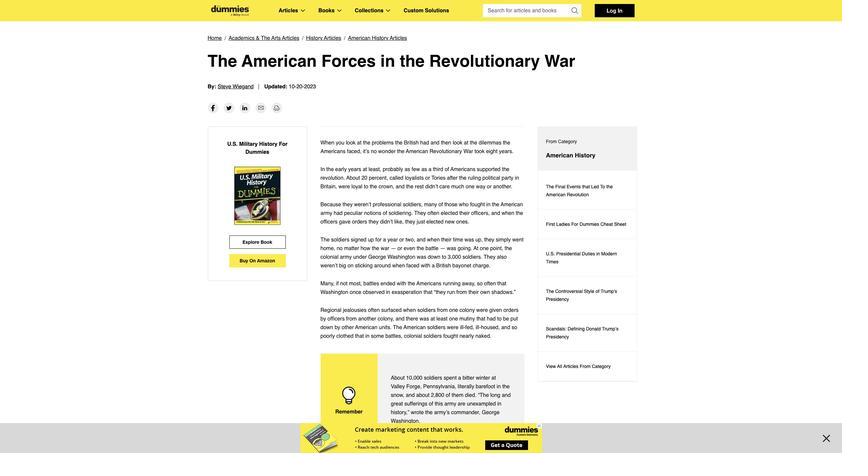 Task type: describe. For each thing, give the bounding box(es) containing it.
that left "they
[[424, 289, 433, 295]]

of left this
[[429, 401, 434, 407]]

or left 'even'
[[398, 246, 403, 251]]

matter
[[344, 246, 359, 251]]

books
[[319, 8, 335, 14]]

and inside the soldiers signed up for a year or two, and when their time was up, they simply went home, no matter how the war — or even the battle — was going. at one point, the colonial army under george washington was down to 3,000 soldiers. they also weren't big on sticking around when faced with a british bayonet charge.
[[417, 237, 426, 243]]

collections
[[355, 8, 384, 14]]

george inside about 10,000 soldiers spent a bitter winter at valley forge, pennsylvania, literally barefoot in the snow, and about 2,800 of them died. "the long and great sufferings of this army are unexampled in history," wrote the army's commander, george washington.
[[482, 410, 500, 416]]

of down professional
[[383, 210, 388, 216]]

the final events that led to the american revolution
[[546, 184, 613, 197]]

about inside in the early years at least, probably as few as a third of americans supported the revolution. about 20 percent, called loyalists or tories after the ruling political party in britain, were loyal to the crown, and the rest didn't care much one way or another.
[[347, 175, 360, 181]]

view
[[546, 364, 556, 369]]

took
[[475, 148, 485, 154]]

like,
[[395, 219, 404, 225]]

a inside about 10,000 soldiers spent a bitter winter at valley forge, pennsylvania, literally barefoot in the snow, and about 2,800 of them died. "the long and great sufferings of this army are unexampled in history," wrote the army's commander, george washington.
[[459, 375, 462, 381]]

most,
[[349, 281, 362, 287]]

of left them
[[446, 392, 451, 398]]

"the
[[478, 392, 489, 398]]

americans inside in the early years at least, probably as few as a third of americans supported the revolution. about 20 percent, called loyalists or tories after the ruling political party in britain, were loyal to the crown, and the rest didn't care much one way or another.
[[451, 166, 476, 172]]

army's
[[435, 410, 450, 416]]

army inside because they weren't professional soldiers, many of those who fought in the american army had peculiar notions of soldiering. they often elected their officers, and when the officers gave orders they didn't like, they just elected new ones.
[[321, 210, 333, 216]]

history inside tab
[[575, 152, 596, 159]]

1 horizontal spatial from
[[580, 364, 591, 369]]

for inside u.s. military history for dummies
[[279, 141, 288, 147]]

when inside because they weren't professional soldiers, many of those who fought in the american army had peculiar notions of soldiering. they often elected their officers, and when the officers gave orders they didn't like, they just elected new ones.
[[502, 210, 515, 216]]

a inside in the early years at least, probably as few as a third of americans supported the revolution. about 20 percent, called loyalists or tories after the ruling political party in britain, were loyal to the crown, and the rest didn't care much one way or another.
[[429, 166, 432, 172]]

it's
[[363, 148, 370, 154]]

many
[[424, 202, 437, 208]]

0 vertical spatial advertisement region
[[538, 94, 638, 177]]

loyalists
[[405, 175, 424, 181]]

u.s. presidential duties in modern times link
[[539, 239, 638, 277]]

explore book link
[[229, 236, 286, 249]]

custom solutions
[[404, 8, 450, 14]]

or left two,
[[400, 237, 404, 243]]

third
[[433, 166, 444, 172]]

american history articles link
[[348, 34, 407, 43]]

wonder
[[379, 148, 396, 154]]

colonial inside the soldiers signed up for a year or two, and when their time was up, they simply went home, no matter how the war — or even the battle — was going. at one point, the colonial army under george washington was down to 3,000 soldiers. they also weren't big on sticking around when faced with a british bayonet charge.
[[321, 254, 339, 260]]

years.
[[499, 148, 514, 154]]

style
[[584, 289, 595, 294]]

log in link
[[595, 4, 635, 17]]

how
[[361, 246, 371, 251]]

u.s. military history for dummies
[[227, 141, 288, 155]]

regional
[[321, 307, 342, 313]]

wiegand
[[233, 84, 254, 90]]

10,000
[[407, 375, 423, 381]]

was up faced on the left bottom of page
[[417, 254, 427, 260]]

military
[[239, 141, 258, 147]]

they inside because they weren't professional soldiers, many of those who fought in the american army had peculiar notions of soldiering. they often elected their officers, and when the officers gave orders they didn't like, they just elected new ones.
[[415, 210, 426, 216]]

long
[[491, 392, 501, 398]]

fought inside regional jealousies often surfaced when soldiers from one colony were given orders by officers from another colony, and there was at least one mutiny that had to be put down by other american units. the american soldiers were ill-fed, ill-housed, and so poorly clothed that in some battles, colonial soldiers fought nearly naked.
[[444, 333, 458, 339]]

of inside in the early years at least, probably as few as a third of americans supported the revolution. about 20 percent, called loyalists or tories after the ruling political party in britain, were loyal to the crown, and the rest didn't care much one way or another.
[[445, 166, 450, 172]]

to inside the soldiers signed up for a year or two, and when their time was up, they simply went home, no matter how the war — or even the battle — was going. at one point, the colonial army under george washington was down to 3,000 soldiers. they also weren't big on sticking around when faced with a british bayonet charge.
[[442, 254, 447, 260]]

tories
[[432, 175, 446, 181]]

3,000
[[448, 254, 461, 260]]

probably
[[383, 166, 403, 172]]

and right long
[[502, 392, 511, 398]]

once
[[350, 289, 362, 295]]

and inside because they weren't professional soldiers, many of those who fought in the american army had peculiar notions of soldiering. they often elected their officers, and when the officers gave orders they didn't like, they just elected new ones.
[[492, 210, 501, 216]]

0 vertical spatial revolutionary
[[430, 51, 540, 70]]

presidency inside scandals: defining donald trump's presidency
[[546, 334, 569, 340]]

scandals:
[[546, 326, 567, 332]]

called
[[390, 175, 404, 181]]

1 horizontal spatial for
[[572, 222, 579, 227]]

1 vertical spatial elected
[[427, 219, 444, 225]]

1 horizontal spatial from
[[437, 307, 448, 313]]

in inside log in link
[[618, 7, 623, 14]]

0 vertical spatial elected
[[441, 210, 458, 216]]

around
[[375, 263, 391, 269]]

so inside many, if not most, battles ended with the americans running away, so often that washington once observed in exasperation that "they run from their own shadows."
[[477, 281, 483, 287]]

home link
[[208, 34, 222, 43]]

often inside many, if not most, battles ended with the americans running away, so often that washington once observed in exasperation that "they run from their own shadows."
[[485, 281, 496, 287]]

custom solutions link
[[404, 6, 450, 15]]

down inside the soldiers signed up for a year or two, and when their time was up, they simply went home, no matter how the war — or even the battle — was going. at one point, the colonial army under george washington was down to 3,000 soldiers. they also weren't big on sticking around when faced with a british bayonet charge.
[[428, 254, 441, 260]]

by: steve wiegand
[[208, 84, 254, 90]]

the inside the final events that led to the american revolution
[[607, 184, 613, 189]]

and down be
[[502, 325, 511, 331]]

washington.
[[391, 418, 421, 424]]

them
[[452, 392, 464, 398]]

at up faced,
[[357, 140, 362, 146]]

from inside the american history tab
[[546, 139, 557, 144]]

washington inside many, if not most, battles ended with the americans running away, so often that washington once observed in exasperation that "they run from their own shadows."
[[321, 289, 349, 295]]

in inside in the early years at least, probably as few as a third of americans supported the revolution. about 20 percent, called loyalists or tories after the ruling political party in britain, were loyal to the crown, and the rest didn't care much one way or another.
[[321, 166, 325, 172]]

academics & the arts articles link
[[229, 34, 300, 43]]

down inside regional jealousies often surfaced when soldiers from one colony were given orders by officers from another colony, and there was at least one mutiny that had to be put down by other american units. the american soldiers were ill-fed, ill-housed, and so poorly clothed that in some battles, colonial soldiers fought nearly naked.
[[321, 325, 333, 331]]

another
[[359, 316, 377, 322]]

american inside the final events that led to the american revolution
[[546, 192, 566, 197]]

explore
[[243, 239, 260, 245]]

the inside many, if not most, battles ended with the americans running away, so often that washington once observed in exasperation that "they run from their own shadows."
[[408, 281, 415, 287]]

often inside regional jealousies often surfaced when soldiers from one colony were given orders by officers from another colony, and there was at least one mutiny that had to be put down by other american units. the american soldiers were ill-fed, ill-housed, and so poorly clothed that in some battles, colonial soldiers fought nearly naked.
[[368, 307, 380, 313]]

a right the for
[[383, 237, 386, 243]]

war inside when you look at the problems the british had and then look at the dilemmas the americans faced, it's no wonder the american revolutionary war took eight years.
[[464, 148, 473, 154]]

time
[[453, 237, 463, 243]]

0 horizontal spatial from
[[346, 316, 357, 322]]

away,
[[462, 281, 476, 287]]

history inside u.s. military history for dummies
[[259, 141, 278, 147]]

colony,
[[378, 316, 395, 322]]

when up battle on the bottom right of the page
[[427, 237, 440, 243]]

a down battle on the bottom right of the page
[[432, 263, 435, 269]]

weren't inside the soldiers signed up for a year or two, and when their time was up, they simply went home, no matter how the war — or even the battle — was going. at one point, the colonial army under george washington was down to 3,000 soldiers. they also weren't big on sticking around when faced with a british bayonet charge.
[[321, 263, 338, 269]]

winter
[[476, 375, 490, 381]]

or right way
[[487, 184, 492, 190]]

articles right "all"
[[564, 364, 579, 369]]

colony
[[460, 307, 475, 313]]

1 vertical spatial by
[[335, 325, 341, 331]]

soldiers inside the soldiers signed up for a year or two, and when their time was up, they simply went home, no matter how the war — or even the battle — was going. at one point, the colonial army under george washington was down to 3,000 soldiers. they also weren't big on sticking around when faced with a british bayonet charge.
[[331, 237, 350, 243]]

notions
[[364, 210, 382, 216]]

of inside the controversial style of trump's presidency
[[596, 289, 600, 294]]

barefoot
[[476, 384, 496, 390]]

had inside when you look at the problems the british had and then look at the dilemmas the americans faced, it's no wonder the american revolutionary war took eight years.
[[421, 140, 429, 146]]

academics
[[229, 35, 255, 41]]

there
[[406, 316, 418, 322]]

2 ill- from the left
[[476, 325, 481, 331]]

the inside 'link'
[[261, 35, 270, 41]]

nearly
[[460, 333, 474, 339]]

logo image
[[208, 5, 252, 16]]

valley
[[391, 384, 405, 390]]

history up the american forces in the revolutionary war
[[372, 35, 389, 41]]

defining
[[568, 326, 585, 332]]

the for the american forces in the revolutionary war
[[208, 51, 237, 70]]

in inside in the early years at least, probably as few as a third of americans supported the revolution. about 20 percent, called loyalists or tories after the ruling political party in britain, were loyal to the crown, and the rest didn't care much one way or another.
[[515, 175, 519, 181]]

jealousies
[[343, 307, 367, 313]]

revolution
[[567, 192, 589, 197]]

dilemmas
[[479, 140, 502, 146]]

other
[[342, 325, 354, 331]]

revolutionary inside when you look at the problems the british had and then look at the dilemmas the americans faced, it's no wonder the american revolutionary war took eight years.
[[430, 148, 462, 154]]

fought inside because they weren't professional soldiers, many of those who fought in the american army had peculiar notions of soldiering. they often elected their officers, and when the officers gave orders they didn't like, they just elected new ones.
[[471, 202, 485, 208]]

in inside regional jealousies often surfaced when soldiers from one colony were given orders by officers from another colony, and there was at least one mutiny that had to be put down by other american units. the american soldiers were ill-fed, ill-housed, and so poorly clothed that in some battles, colonial soldiers fought nearly naked.
[[366, 333, 370, 339]]

1 horizontal spatial war
[[545, 51, 576, 70]]

up,
[[476, 237, 483, 243]]

after
[[447, 175, 458, 181]]

unexampled
[[467, 401, 496, 407]]

updated: 10-20-2023
[[265, 84, 316, 90]]

faced,
[[347, 148, 362, 154]]

led
[[592, 184, 599, 189]]

army inside about 10,000 soldiers spent a bitter winter at valley forge, pennsylvania, literally barefoot in the snow, and about 2,800 of them died. "the long and great sufferings of this army are unexampled in history," wrote the army's commander, george washington.
[[445, 401, 457, 407]]

in inside u.s. presidential duties in modern times
[[597, 251, 601, 256]]

book image image
[[235, 167, 281, 225]]

10-
[[289, 84, 297, 90]]

were inside in the early years at least, probably as few as a third of americans supported the revolution. about 20 percent, called loyalists or tories after the ruling political party in britain, were loyal to the crown, and the rest didn't care much one way or another.
[[339, 184, 350, 190]]

soldiering.
[[389, 210, 413, 216]]

american up forces at the top
[[348, 35, 371, 41]]

percent,
[[369, 175, 388, 181]]

for
[[376, 237, 382, 243]]

was up 3,000
[[447, 246, 457, 251]]

sheet
[[615, 222, 627, 227]]

when left faced on the left bottom of page
[[393, 263, 405, 269]]

u.s. for u.s. military history for dummies
[[227, 141, 238, 147]]

at right then
[[464, 140, 469, 146]]

orders inside because they weren't professional soldiers, many of those who fought in the american army had peculiar notions of soldiering. they often elected their officers, and when the officers gave orders they didn't like, they just elected new ones.
[[352, 219, 367, 225]]

often inside because they weren't professional soldiers, many of those who fought in the american army had peculiar notions of soldiering. they often elected their officers, and when the officers gave orders they didn't like, they just elected new ones.
[[428, 210, 440, 216]]

american down the another
[[355, 325, 378, 331]]

in down long
[[498, 401, 502, 407]]

articles up forces at the top
[[324, 35, 342, 41]]

battles,
[[386, 333, 403, 339]]

so inside regional jealousies often surfaced when soldiers from one colony were given orders by officers from another colony, and there was at least one mutiny that had to be put down by other american units. the american soldiers were ill-fed, ill-housed, and so poorly clothed that in some battles, colonial soldiers fought nearly naked.
[[512, 325, 518, 331]]

because they weren't professional soldiers, many of those who fought in the american army had peculiar notions of soldiering. they often elected their officers, and when the officers gave orders they didn't like, they just elected new ones.
[[321, 202, 524, 225]]

was up going.
[[465, 237, 474, 243]]

officers,
[[472, 210, 490, 216]]

2 horizontal spatial were
[[477, 307, 488, 313]]

trump's
[[603, 326, 619, 332]]

to inside regional jealousies often surfaced when soldiers from one colony were given orders by officers from another colony, and there was at least one mutiny that had to be put down by other american units. the american soldiers were ill-fed, ill-housed, and so poorly clothed that in some battles, colonial soldiers fought nearly naked.
[[498, 316, 502, 322]]

pennsylvania,
[[424, 384, 457, 390]]

officers inside regional jealousies often surfaced when soldiers from one colony were given orders by officers from another colony, and there was at least one mutiny that had to be put down by other american units. the american soldiers were ill-fed, ill-housed, and so poorly clothed that in some battles, colonial soldiers fought nearly naked.
[[328, 316, 345, 322]]

"they
[[434, 289, 446, 295]]

2 vertical spatial were
[[447, 325, 459, 331]]

ended
[[381, 281, 396, 287]]

first ladies for dummies cheat sheet link
[[539, 210, 638, 239]]

first ladies for dummies cheat sheet
[[546, 222, 627, 227]]

forge,
[[407, 384, 422, 390]]

war
[[381, 246, 390, 251]]

one inside in the early years at least, probably as few as a third of americans supported the revolution. about 20 percent, called loyalists or tories after the ruling political party in britain, were loyal to the crown, and the rest didn't care much one way or another.
[[466, 184, 475, 190]]

at inside about 10,000 soldiers spent a bitter winter at valley forge, pennsylvania, literally barefoot in the snow, and about 2,800 of them died. "the long and great sufferings of this army are unexampled in history," wrote the army's commander, george washington.
[[492, 375, 496, 381]]

american history
[[546, 152, 596, 159]]

in inside because they weren't professional soldiers, many of those who fought in the american army had peculiar notions of soldiering. they often elected their officers, and when the officers gave orders they didn't like, they just elected new ones.
[[487, 202, 491, 208]]

when
[[321, 140, 335, 146]]

of right many
[[439, 202, 443, 208]]

gave
[[339, 219, 351, 225]]

articles up the american forces in the revolutionary war
[[390, 35, 407, 41]]

american inside when you look at the problems the british had and then look at the dilemmas the americans faced, it's no wonder the american revolutionary war took eight years.
[[406, 148, 428, 154]]

their inside the soldiers signed up for a year or two, and when their time was up, they simply went home, no matter how the war — or even the battle — was going. at one point, the colonial army under george washington was down to 3,000 soldiers. they also weren't big on sticking around when faced with a british bayonet charge.
[[442, 237, 452, 243]]

running
[[443, 281, 461, 287]]

one right least
[[449, 316, 458, 322]]



Task type: vqa. For each thing, say whether or not it's contained in the screenshot.
the top Presidency
yes



Task type: locate. For each thing, give the bounding box(es) containing it.
had inside regional jealousies often surfaced when soldiers from one colony were given orders by officers from another colony, and there was at least one mutiny that had to be put down by other american units. the american soldiers were ill-fed, ill-housed, and so poorly clothed that in some battles, colonial soldiers fought nearly naked.
[[487, 316, 496, 322]]

0 vertical spatial for
[[279, 141, 288, 147]]

0 vertical spatial americans
[[321, 148, 346, 154]]

u.s. inside u.s. presidential duties in modern times
[[546, 251, 556, 256]]

about up valley
[[391, 375, 405, 381]]

point,
[[491, 246, 504, 251]]

view all articles from category link
[[539, 352, 638, 381]]

soldiers inside about 10,000 soldiers spent a bitter winter at valley forge, pennsylvania, literally barefoot in the snow, and about 2,800 of them died. "the long and great sufferings of this army are unexampled in history," wrote the army's commander, george washington.
[[424, 375, 443, 381]]

academics & the arts articles
[[229, 35, 300, 41]]

1 horizontal spatial —
[[440, 246, 446, 251]]

0 horizontal spatial had
[[334, 210, 343, 216]]

buy on amazon link
[[229, 254, 286, 267]]

at left least
[[431, 316, 435, 322]]

2 horizontal spatial from
[[457, 289, 467, 295]]

didn't inside in the early years at least, probably as few as a third of americans supported the revolution. about 20 percent, called loyalists or tories after the ruling political party in britain, were loyal to the crown, and the rest didn't care much one way or another.
[[426, 184, 438, 190]]

americans up "they
[[417, 281, 442, 287]]

a left third
[[429, 166, 432, 172]]

1 horizontal spatial they
[[484, 254, 496, 260]]

presidency
[[546, 297, 569, 302], [546, 334, 569, 340]]

0 vertical spatial orders
[[352, 219, 367, 225]]

faced
[[407, 263, 420, 269]]

0 horizontal spatial no
[[337, 246, 343, 251]]

and right officers,
[[492, 210, 501, 216]]

one
[[466, 184, 475, 190], [480, 246, 489, 251], [450, 307, 458, 313], [449, 316, 458, 322]]

had up gave
[[334, 210, 343, 216]]

0 horizontal spatial in
[[321, 166, 325, 172]]

to inside in the early years at least, probably as few as a third of americans supported the revolution. about 20 percent, called loyalists or tories after the ruling political party in britain, were loyal to the crown, and the rest didn't care much one way or another.
[[364, 184, 369, 190]]

category inside the american history tab
[[559, 139, 577, 144]]

controversial
[[556, 289, 583, 294]]

dummies down military at left
[[246, 149, 270, 155]]

0 horizontal spatial ill-
[[460, 325, 466, 331]]

the for the final events that led to the american revolution
[[546, 184, 554, 189]]

to
[[601, 184, 606, 189]]

colonial down home,
[[321, 254, 339, 260]]

1 horizontal spatial no
[[371, 148, 377, 154]]

down down battle on the bottom right of the page
[[428, 254, 441, 260]]

with right faced on the left bottom of page
[[421, 263, 431, 269]]

american inside because they weren't professional soldiers, many of those who fought in the american army had peculiar notions of soldiering. they often elected their officers, and when the officers gave orders they didn't like, they just elected new ones.
[[501, 202, 523, 208]]

signed
[[351, 237, 367, 243]]

in up officers,
[[487, 202, 491, 208]]

the inside the final events that led to the american revolution
[[546, 184, 554, 189]]

0 vertical spatial officers
[[321, 219, 338, 225]]

20
[[362, 175, 368, 181]]

of
[[445, 166, 450, 172], [439, 202, 443, 208], [383, 210, 388, 216], [596, 289, 600, 294], [446, 392, 451, 398], [429, 401, 434, 407]]

when
[[502, 210, 515, 216], [427, 237, 440, 243], [393, 263, 405, 269], [403, 307, 416, 313]]

1 vertical spatial army
[[340, 254, 352, 260]]

1 horizontal spatial as
[[422, 166, 427, 172]]

from right run
[[457, 289, 467, 295]]

so down put at the bottom of page
[[512, 325, 518, 331]]

units.
[[379, 325, 392, 331]]

1 vertical spatial were
[[477, 307, 488, 313]]

had left then
[[421, 140, 429, 146]]

and inside in the early years at least, probably as few as a third of americans supported the revolution. about 20 percent, called loyalists or tories after the ruling political party in britain, were loyal to the crown, and the rest didn't care much one way or another.
[[396, 184, 405, 190]]

open article categories image
[[301, 9, 305, 12]]

at
[[357, 140, 362, 146], [464, 140, 469, 146], [363, 166, 367, 172], [431, 316, 435, 322], [492, 375, 496, 381]]

1 vertical spatial to
[[442, 254, 447, 260]]

cookie consent banner dialog
[[0, 429, 843, 453]]

articles
[[279, 8, 298, 14], [282, 35, 300, 41], [324, 35, 342, 41], [390, 35, 407, 41], [564, 364, 579, 369]]

of right third
[[445, 166, 450, 172]]

1 vertical spatial with
[[397, 281, 407, 287]]

officers down regional
[[328, 316, 345, 322]]

or
[[426, 175, 430, 181], [487, 184, 492, 190], [400, 237, 404, 243], [398, 246, 403, 251]]

professional
[[373, 202, 402, 208]]

1 horizontal spatial had
[[421, 140, 429, 146]]

to down 20
[[364, 184, 369, 190]]

the down home link
[[208, 51, 237, 70]]

that up shadows."
[[498, 281, 507, 287]]

open book categories image
[[338, 9, 342, 12]]

the right &
[[261, 35, 270, 41]]

they down point,
[[484, 254, 496, 260]]

so up own
[[477, 281, 483, 287]]

often up the another
[[368, 307, 380, 313]]

because
[[321, 202, 341, 208]]

american history tab
[[539, 127, 638, 171]]

surfaced
[[382, 307, 402, 313]]

were left loyal
[[339, 184, 350, 190]]

when up simply
[[502, 210, 515, 216]]

history down books
[[306, 35, 323, 41]]

— right the war
[[391, 246, 396, 251]]

had inside because they weren't professional soldiers, many of those who fought in the american army had peculiar notions of soldiering. they often elected their officers, and when the officers gave orders they didn't like, they just elected new ones.
[[334, 210, 343, 216]]

1 horizontal spatial ill-
[[476, 325, 481, 331]]

officers left gave
[[321, 219, 338, 225]]

no for wonder
[[371, 148, 377, 154]]

colonial inside regional jealousies often surfaced when soldiers from one colony were given orders by officers from another colony, and there was at least one mutiny that had to be put down by other american units. the american soldiers were ill-fed, ill-housed, and so poorly clothed that in some battles, colonial soldiers fought nearly naked.
[[404, 333, 422, 339]]

the inside the controversial style of trump's presidency
[[546, 289, 554, 294]]

are
[[458, 401, 466, 407]]

that right clothed
[[355, 333, 364, 339]]

naked.
[[476, 333, 492, 339]]

they left just
[[406, 219, 416, 225]]

ladies
[[557, 222, 571, 227]]

0 horizontal spatial from
[[546, 139, 557, 144]]

1 as from the left
[[405, 166, 411, 172]]

bitter
[[463, 375, 475, 381]]

early
[[336, 166, 347, 172]]

0 horizontal spatial with
[[397, 281, 407, 287]]

home,
[[321, 246, 336, 251]]

american down 'there'
[[404, 325, 426, 331]]

buy
[[240, 258, 248, 263]]

0 horizontal spatial so
[[477, 281, 483, 287]]

they down notions
[[369, 219, 379, 225]]

from inside many, if not most, battles ended with the americans running away, so often that washington once observed in exasperation that "they run from their own shadows."
[[457, 289, 467, 295]]

no inside the soldiers signed up for a year or two, and when their time was up, they simply went home, no matter how the war — or even the battle — was going. at one point, the colonial army under george washington was down to 3,000 soldiers. they also weren't big on sticking around when faced with a british bayonet charge.
[[337, 246, 343, 251]]

colonial down 'there'
[[404, 333, 422, 339]]

2 vertical spatial from
[[346, 316, 357, 322]]

with
[[421, 263, 431, 269], [397, 281, 407, 287]]

articles inside 'link'
[[282, 35, 300, 41]]

0 vertical spatial their
[[460, 210, 470, 216]]

to
[[364, 184, 369, 190], [442, 254, 447, 260], [498, 316, 502, 322]]

2 presidency from the top
[[546, 334, 569, 340]]

that
[[583, 184, 590, 189], [498, 281, 507, 287], [424, 289, 433, 295], [477, 316, 486, 322], [355, 333, 364, 339]]

when you look at the problems the british had and then look at the dilemmas the americans faced, it's no wonder the american revolutionary war took eight years.
[[321, 140, 514, 154]]

Search for articles and books text field
[[483, 4, 569, 17]]

2 — from the left
[[440, 246, 446, 251]]

0 vertical spatial weren't
[[354, 202, 372, 208]]

1 horizontal spatial army
[[340, 254, 352, 260]]

american inside tab
[[546, 152, 574, 159]]

a
[[429, 166, 432, 172], [383, 237, 386, 243], [432, 263, 435, 269], [459, 375, 462, 381]]

going.
[[458, 246, 473, 251]]

look up faced,
[[346, 140, 356, 146]]

1 vertical spatial category
[[592, 364, 611, 369]]

british
[[404, 140, 419, 146], [437, 263, 451, 269]]

u.s. inside u.s. military history for dummies
[[227, 141, 238, 147]]

all
[[558, 364, 563, 369]]

one inside the soldiers signed up for a year or two, and when their time was up, they simply went home, no matter how the war — or even the battle — was going. at one point, the colonial army under george washington was down to 3,000 soldiers. they also weren't big on sticking around when faced with a british bayonet charge.
[[480, 246, 489, 251]]

1 horizontal spatial fought
[[471, 202, 485, 208]]

1 vertical spatial colonial
[[404, 333, 422, 339]]

as right few
[[422, 166, 427, 172]]

0 vertical spatial about
[[347, 175, 360, 181]]

dummies inside u.s. military history for dummies
[[246, 149, 270, 155]]

another.
[[494, 184, 513, 190]]

1 vertical spatial dummies
[[580, 222, 600, 227]]

1 vertical spatial washington
[[321, 289, 349, 295]]

0 vertical spatial were
[[339, 184, 350, 190]]

1 — from the left
[[391, 246, 396, 251]]

1 horizontal spatial u.s.
[[546, 251, 556, 256]]

army
[[321, 210, 333, 216], [340, 254, 352, 260], [445, 401, 457, 407]]

ill- right fed,
[[476, 325, 481, 331]]

no for matter
[[337, 246, 343, 251]]

and left 'there'
[[396, 316, 405, 322]]

0 vertical spatial u.s.
[[227, 141, 238, 147]]

2 vertical spatial often
[[368, 307, 380, 313]]

the for the controversial style of trump's presidency
[[546, 289, 554, 294]]

with inside the soldiers signed up for a year or two, and when their time was up, they simply went home, no matter how the war — or even the battle — was going. at one point, the colonial army under george washington was down to 3,000 soldiers. they also weren't big on sticking around when faced with a british bayonet charge.
[[421, 263, 431, 269]]

to left be
[[498, 316, 502, 322]]

1 presidency from the top
[[546, 297, 569, 302]]

american history articles
[[348, 35, 407, 41]]

had
[[421, 140, 429, 146], [334, 210, 343, 216], [487, 316, 496, 322]]

their inside because they weren't professional soldiers, many of those who fought in the american army had peculiar notions of soldiering. they often elected their officers, and when the officers gave orders they didn't like, they just elected new ones.
[[460, 210, 470, 216]]

this
[[435, 401, 443, 407]]

2 horizontal spatial americans
[[451, 166, 476, 172]]

1 look from the left
[[346, 140, 356, 146]]

weren't inside because they weren't professional soldiers, many of those who fought in the american army had peculiar notions of soldiering. they often elected their officers, and when the officers gave orders they didn't like, they just elected new ones.
[[354, 202, 372, 208]]

scandals: defining donald trump's presidency link
[[539, 314, 638, 352]]

and down forge,
[[406, 392, 415, 398]]

0 horizontal spatial category
[[559, 139, 577, 144]]

1 horizontal spatial down
[[428, 254, 441, 260]]

presidency down controversial
[[546, 297, 569, 302]]

ones.
[[457, 219, 470, 225]]

1 horizontal spatial with
[[421, 263, 431, 269]]

for
[[279, 141, 288, 147], [572, 222, 579, 227]]

1 vertical spatial advertisement region
[[300, 423, 542, 453]]

book
[[261, 239, 272, 245]]

exasperation
[[392, 289, 422, 295]]

1 horizontal spatial category
[[592, 364, 611, 369]]

they inside the soldiers signed up for a year or two, and when their time was up, they simply went home, no matter how the war — or even the battle — was going. at one point, the colonial army under george washington was down to 3,000 soldiers. they also weren't big on sticking around when faced with a british bayonet charge.
[[484, 254, 496, 260]]

george inside the soldiers signed up for a year or two, and when their time was up, they simply went home, no matter how the war — or even the battle — was going. at one point, the colonial army under george washington was down to 3,000 soldiers. they also weren't big on sticking around when faced with a british bayonet charge.
[[369, 254, 386, 260]]

in inside many, if not most, battles ended with the americans running away, so often that washington once observed in exasperation that "they run from their own shadows."
[[386, 289, 391, 295]]

eight
[[486, 148, 498, 154]]

in right duties
[[597, 251, 601, 256]]

army up big
[[340, 254, 352, 260]]

0 horizontal spatial for
[[279, 141, 288, 147]]

officers inside because they weren't professional soldiers, many of those who fought in the american army had peculiar notions of soldiering. they often elected their officers, and when the officers gave orders they didn't like, they just elected new ones.
[[321, 219, 338, 225]]

when inside regional jealousies often surfaced when soldiers from one colony were given orders by officers from another colony, and there was at least one mutiny that had to be put down by other american units. the american soldiers were ill-fed, ill-housed, and so poorly clothed that in some battles, colonial soldiers fought nearly naked.
[[403, 307, 416, 313]]

dummies left 'cheat'
[[580, 222, 600, 227]]

1 horizontal spatial often
[[428, 210, 440, 216]]

0 vertical spatial often
[[428, 210, 440, 216]]

army left are
[[445, 401, 457, 407]]

snow,
[[391, 392, 405, 398]]

1 vertical spatial americans
[[451, 166, 476, 172]]

advertisement region
[[538, 94, 638, 177], [300, 423, 542, 453]]

1 vertical spatial presidency
[[546, 334, 569, 340]]

by down regional
[[321, 316, 326, 322]]

1 vertical spatial officers
[[328, 316, 345, 322]]

in down american history articles link
[[381, 51, 395, 70]]

1 vertical spatial so
[[512, 325, 518, 331]]

0 horizontal spatial as
[[405, 166, 411, 172]]

u.s. for u.s. presidential duties in modern times
[[546, 251, 556, 256]]

years
[[349, 166, 362, 172]]

1 vertical spatial they
[[484, 254, 496, 260]]

1 vertical spatial british
[[437, 263, 451, 269]]

1 vertical spatial didn't
[[380, 219, 393, 225]]

0 horizontal spatial dummies
[[246, 149, 270, 155]]

1 vertical spatial u.s.
[[546, 251, 556, 256]]

0 horizontal spatial by
[[321, 316, 326, 322]]

and left then
[[431, 140, 440, 146]]

0 vertical spatial british
[[404, 140, 419, 146]]

rest
[[415, 184, 424, 190]]

or left tories
[[426, 175, 430, 181]]

sticking
[[355, 263, 373, 269]]

view all articles from category
[[546, 364, 611, 369]]

orders down peculiar
[[352, 219, 367, 225]]

battles
[[364, 281, 379, 287]]

2 horizontal spatial to
[[498, 316, 502, 322]]

one down ruling
[[466, 184, 475, 190]]

and down called
[[396, 184, 405, 190]]

0 vertical spatial george
[[369, 254, 386, 260]]

1 vertical spatial from
[[437, 307, 448, 313]]

dummies inside first ladies for dummies cheat sheet link
[[580, 222, 600, 227]]

1 vertical spatial their
[[442, 237, 452, 243]]

1 horizontal spatial washington
[[388, 254, 416, 260]]

open collections list image
[[386, 9, 391, 12]]

in up long
[[497, 384, 501, 390]]

1 ill- from the left
[[460, 325, 466, 331]]

many, if not most, battles ended with the americans running away, so often that washington once observed in exasperation that "they run from their own shadows."
[[321, 281, 516, 295]]

didn't left like,
[[380, 219, 393, 225]]

new
[[445, 219, 455, 225]]

if
[[336, 281, 339, 287]]

by left other
[[335, 325, 341, 331]]

0 vertical spatial presidency
[[546, 297, 569, 302]]

army inside the soldiers signed up for a year or two, and when their time was up, they simply went home, no matter how the war — or even the battle — was going. at one point, the colonial army under george washington was down to 3,000 soldiers. they also weren't big on sticking around when faced with a british bayonet charge.
[[340, 254, 352, 260]]

2 vertical spatial americans
[[417, 281, 442, 287]]

0 horizontal spatial didn't
[[380, 219, 393, 225]]

crown,
[[379, 184, 395, 190]]

0 vertical spatial so
[[477, 281, 483, 287]]

look right then
[[453, 140, 463, 146]]

british inside the soldiers signed up for a year or two, and when their time was up, they simply went home, no matter how the war — or even the battle — was going. at one point, the colonial army under george washington was down to 3,000 soldiers. they also weren't big on sticking around when faced with a british bayonet charge.
[[437, 263, 451, 269]]

steve
[[218, 84, 231, 90]]

2 horizontal spatial often
[[485, 281, 496, 287]]

articles right "arts"
[[282, 35, 300, 41]]

1 horizontal spatial to
[[442, 254, 447, 260]]

0 horizontal spatial british
[[404, 140, 419, 146]]

didn't inside because they weren't professional soldiers, many of those who fought in the american army had peculiar notions of soldiering. they often elected their officers, and when the officers gave orders they didn't like, they just elected new ones.
[[380, 219, 393, 225]]

0 vertical spatial they
[[415, 210, 426, 216]]

as left few
[[405, 166, 411, 172]]

0 horizontal spatial u.s.
[[227, 141, 238, 147]]

bayonet
[[453, 263, 472, 269]]

0 vertical spatial army
[[321, 210, 333, 216]]

about inside about 10,000 soldiers spent a bitter winter at valley forge, pennsylvania, literally barefoot in the snow, and about 2,800 of them died. "the long and great sufferings of this army are unexampled in history," wrote the army's commander, george washington.
[[391, 375, 405, 381]]

history articles
[[306, 35, 342, 41]]

0 vertical spatial dummies
[[246, 149, 270, 155]]

washington inside the soldiers signed up for a year or two, and when their time was up, they simply went home, no matter how the war — or even the battle — was going. at one point, the colonial army under george washington was down to 3,000 soldiers. they also weren't big on sticking around when faced with a british bayonet charge.
[[388, 254, 416, 260]]

they
[[343, 202, 353, 208], [369, 219, 379, 225], [406, 219, 416, 225], [485, 237, 495, 243]]

few
[[412, 166, 420, 172]]

they up peculiar
[[343, 202, 353, 208]]

at inside regional jealousies often surfaced when soldiers from one colony were given orders by officers from another colony, and there was at least one mutiny that had to be put down by other american units. the american soldiers were ill-fed, ill-housed, and so poorly clothed that in some battles, colonial soldiers fought nearly naked.
[[431, 316, 435, 322]]

that inside the final events that led to the american revolution
[[583, 184, 590, 189]]

2 vertical spatial to
[[498, 316, 502, 322]]

0 vertical spatial no
[[371, 148, 377, 154]]

0 horizontal spatial look
[[346, 140, 356, 146]]

0 vertical spatial down
[[428, 254, 441, 260]]

american down from category
[[546, 152, 574, 159]]

1 vertical spatial orders
[[504, 307, 519, 313]]

2 vertical spatial had
[[487, 316, 496, 322]]

0 horizontal spatial fought
[[444, 333, 458, 339]]

no inside when you look at the problems the british had and then look at the dilemmas the americans faced, it's no wonder the american revolutionary war took eight years.
[[371, 148, 377, 154]]

and right two,
[[417, 237, 426, 243]]

at up 20
[[363, 166, 367, 172]]

americans inside when you look at the problems the british had and then look at the dilemmas the americans faced, it's no wonder the american revolutionary war took eight years.
[[321, 148, 346, 154]]

history right military at left
[[259, 141, 278, 147]]

didn't down tories
[[426, 184, 438, 190]]

george down unexampled
[[482, 410, 500, 416]]

political
[[483, 175, 501, 181]]

presidency inside the controversial style of trump's presidency
[[546, 297, 569, 302]]

weren't left big
[[321, 263, 338, 269]]

the inside the soldiers signed up for a year or two, and when their time was up, they simply went home, no matter how the war — or even the battle — was going. at one point, the colonial army under george washington was down to 3,000 soldiers. they also weren't big on sticking around when faced with a british bayonet charge.
[[321, 237, 330, 243]]

1 horizontal spatial orders
[[504, 307, 519, 313]]

0 vertical spatial from
[[546, 139, 557, 144]]

0 vertical spatial from
[[457, 289, 467, 295]]

be
[[504, 316, 509, 322]]

custom
[[404, 8, 424, 14]]

1 vertical spatial down
[[321, 325, 333, 331]]

their inside many, if not most, battles ended with the americans running away, so often that washington once observed in exasperation that "they run from their own shadows."
[[469, 289, 479, 295]]

american down final
[[546, 192, 566, 197]]

orders
[[352, 219, 367, 225], [504, 307, 519, 313]]

about
[[347, 175, 360, 181], [391, 375, 405, 381]]

the up home,
[[321, 237, 330, 243]]

explore book
[[243, 239, 272, 245]]

1 vertical spatial had
[[334, 210, 343, 216]]

with inside many, if not most, battles ended with the americans running away, so often that washington once observed in exasperation that "they run from their own shadows."
[[397, 281, 407, 287]]

0 vertical spatial to
[[364, 184, 369, 190]]

was inside regional jealousies often surfaced when soldiers from one colony were given orders by officers from another colony, and there was at least one mutiny that had to be put down by other american units. the american soldiers were ill-fed, ill-housed, and so poorly clothed that in some battles, colonial soldiers fought nearly naked.
[[420, 316, 429, 322]]

1 horizontal spatial so
[[512, 325, 518, 331]]

the controversial style of trump's presidency link
[[539, 277, 638, 314]]

british up few
[[404, 140, 419, 146]]

no right home,
[[337, 246, 343, 251]]

that up housed,
[[477, 316, 486, 322]]

with up the exasperation
[[397, 281, 407, 287]]

the
[[261, 35, 270, 41], [208, 51, 237, 70], [546, 184, 554, 189], [321, 237, 330, 243], [546, 289, 554, 294], [393, 325, 402, 331]]

0 vertical spatial washington
[[388, 254, 416, 260]]

0 horizontal spatial army
[[321, 210, 333, 216]]

0 horizontal spatial weren't
[[321, 263, 338, 269]]

solutions
[[425, 8, 450, 14]]

was right 'there'
[[420, 316, 429, 322]]

articles left the open article categories image
[[279, 8, 298, 14]]

2 look from the left
[[453, 140, 463, 146]]

the inside regional jealousies often surfaced when soldiers from one colony were given orders by officers from another colony, and there was at least one mutiny that had to be put down by other american units. the american soldiers were ill-fed, ill-housed, and so poorly clothed that in some battles, colonial soldiers fought nearly naked.
[[393, 325, 402, 331]]

0 horizontal spatial to
[[364, 184, 369, 190]]

americans inside many, if not most, battles ended with the americans running away, so often that washington once observed in exasperation that "they run from their own shadows."
[[417, 281, 442, 287]]

american down "arts"
[[242, 51, 317, 70]]

forces
[[322, 51, 376, 70]]

look
[[346, 140, 356, 146], [453, 140, 463, 146]]

and inside when you look at the problems the british had and then look at the dilemmas the americans faced, it's no wonder the american revolutionary war took eight years.
[[431, 140, 440, 146]]

u.s. up the times
[[546, 251, 556, 256]]

literally
[[458, 384, 475, 390]]

army down because
[[321, 210, 333, 216]]

some
[[371, 333, 384, 339]]

british inside when you look at the problems the british had and then look at the dilemmas the americans faced, it's no wonder the american revolutionary war took eight years.
[[404, 140, 419, 146]]

2 as from the left
[[422, 166, 427, 172]]

up
[[368, 237, 374, 243]]

history down from category
[[575, 152, 596, 159]]

they inside the soldiers signed up for a year or two, and when their time was up, they simply went home, no matter how the war — or even the battle — was going. at one point, the colonial army under george washington was down to 3,000 soldiers. they also weren't big on sticking around when faced with a british bayonet charge.
[[485, 237, 495, 243]]

as
[[405, 166, 411, 172], [422, 166, 427, 172]]

0 vertical spatial by
[[321, 316, 326, 322]]

2 vertical spatial army
[[445, 401, 457, 407]]

at inside in the early years at least, probably as few as a third of americans supported the revolution. about 20 percent, called loyalists or tories after the ruling political party in britain, were loyal to the crown, and the rest didn't care much one way or another.
[[363, 166, 367, 172]]

their left time
[[442, 237, 452, 243]]

american up few
[[406, 148, 428, 154]]

0 vertical spatial didn't
[[426, 184, 438, 190]]

orders inside regional jealousies often surfaced when soldiers from one colony were given orders by officers from another colony, and there was at least one mutiny that had to be put down by other american units. the american soldiers were ill-fed, ill-housed, and so poorly clothed that in some battles, colonial soldiers fought nearly naked.
[[504, 307, 519, 313]]

george
[[369, 254, 386, 260], [482, 410, 500, 416]]

0 horizontal spatial down
[[321, 325, 333, 331]]

elected up new
[[441, 210, 458, 216]]

one left colony
[[450, 307, 458, 313]]

american down another.
[[501, 202, 523, 208]]

group
[[483, 4, 582, 17]]

went
[[513, 237, 524, 243]]

— right battle on the bottom right of the page
[[440, 246, 446, 251]]

the for the soldiers signed up for a year or two, and when their time was up, they simply went home, no matter how the war — or even the battle — was going. at one point, the colonial army under george washington was down to 3,000 soldiers. they also weren't big on sticking around when faced with a british bayonet charge.
[[321, 237, 330, 243]]

one right at
[[480, 246, 489, 251]]

you
[[336, 140, 345, 146]]

u.s. presidential duties in modern times
[[546, 251, 618, 264]]

at right winter
[[492, 375, 496, 381]]

their down away, in the right of the page
[[469, 289, 479, 295]]

in right log
[[618, 7, 623, 14]]

0 horizontal spatial often
[[368, 307, 380, 313]]

great
[[391, 401, 403, 407]]

orders up put at the bottom of page
[[504, 307, 519, 313]]



